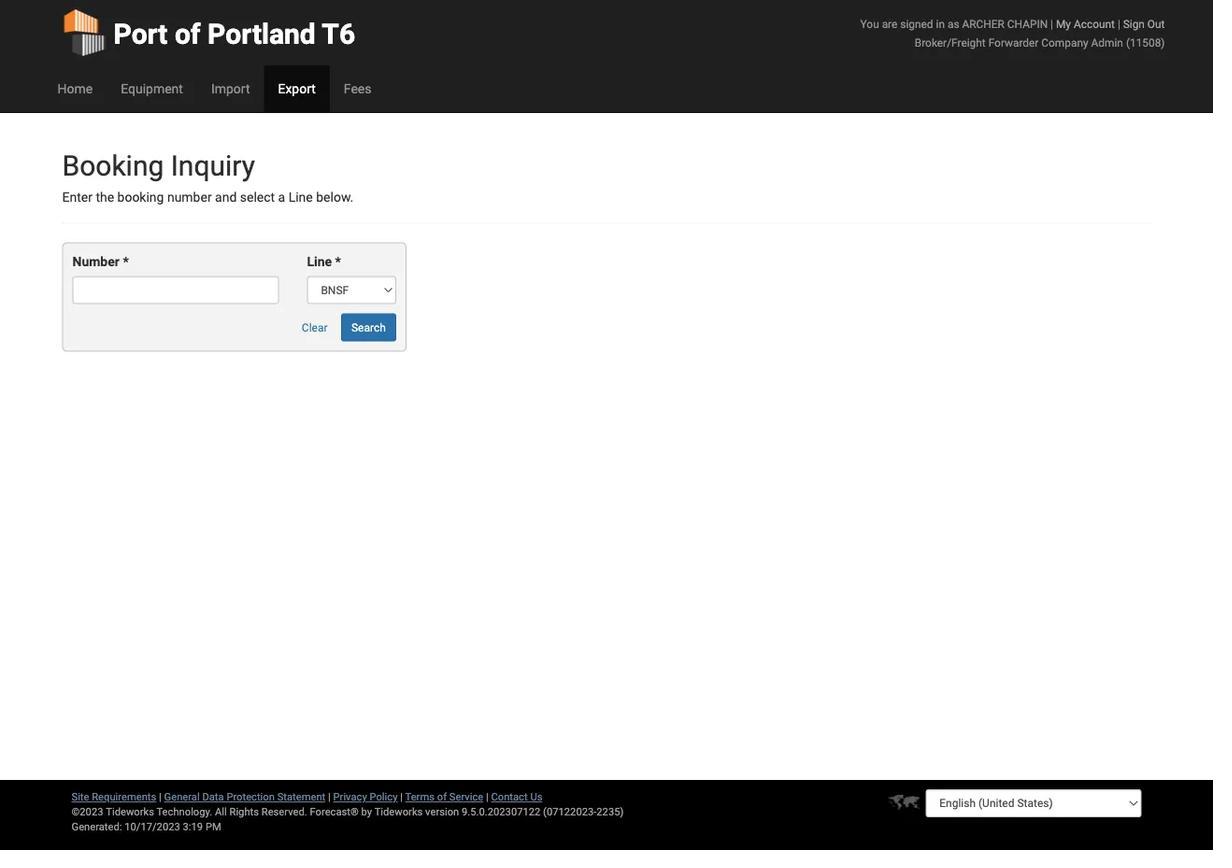 Task type: describe. For each thing, give the bounding box(es) containing it.
contact us link
[[491, 792, 543, 804]]

service
[[450, 792, 484, 804]]

policy
[[370, 792, 398, 804]]

version
[[426, 807, 459, 819]]

booking
[[117, 190, 164, 205]]

rights
[[230, 807, 259, 819]]

in
[[937, 17, 945, 30]]

| up "forecast®"
[[328, 792, 331, 804]]

privacy
[[333, 792, 367, 804]]

sign out link
[[1124, 17, 1166, 30]]

export
[[278, 81, 316, 96]]

inquiry
[[171, 149, 255, 182]]

home button
[[43, 65, 107, 112]]

number
[[167, 190, 212, 205]]

enter
[[62, 190, 93, 205]]

requirements
[[92, 792, 156, 804]]

of inside site requirements | general data protection statement | privacy policy | terms of service | contact us ©2023 tideworks technology. all rights reserved. forecast® by tideworks version 9.5.0.202307122 (07122023-2235) generated: 10/17/2023 3:19 pm
[[437, 792, 447, 804]]

terms of service link
[[405, 792, 484, 804]]

clear
[[302, 321, 328, 334]]

equipment
[[121, 81, 183, 96]]

booking inquiry enter the booking number and select a line below.
[[62, 149, 354, 205]]

* for line *
[[335, 254, 341, 270]]

forwarder
[[989, 36, 1039, 49]]

sign
[[1124, 17, 1146, 30]]

fees button
[[330, 65, 386, 112]]

statement
[[277, 792, 326, 804]]

import
[[211, 81, 250, 96]]

©2023 tideworks
[[72, 807, 154, 819]]

portland
[[208, 17, 316, 50]]

port of portland t6 link
[[62, 0, 355, 65]]

Number * text field
[[72, 276, 279, 304]]

archer
[[963, 17, 1005, 30]]

contact
[[491, 792, 528, 804]]

terms
[[405, 792, 435, 804]]

by
[[361, 807, 372, 819]]

site requirements link
[[72, 792, 156, 804]]

the
[[96, 190, 114, 205]]

port of portland t6
[[114, 17, 355, 50]]

2235)
[[597, 807, 624, 819]]

a
[[278, 190, 285, 205]]

all
[[215, 807, 227, 819]]

line *
[[307, 254, 341, 270]]

line inside booking inquiry enter the booking number and select a line below.
[[289, 190, 313, 205]]

| up the 'tideworks'
[[400, 792, 403, 804]]

| left my at the right top of page
[[1051, 17, 1054, 30]]

t6
[[322, 17, 355, 50]]

you
[[861, 17, 880, 30]]

general data protection statement link
[[164, 792, 326, 804]]

signed
[[901, 17, 934, 30]]

general
[[164, 792, 200, 804]]

generated:
[[72, 822, 122, 834]]

are
[[882, 17, 898, 30]]

chapin
[[1008, 17, 1048, 30]]

us
[[531, 792, 543, 804]]



Task type: locate. For each thing, give the bounding box(es) containing it.
(07122023-
[[543, 807, 597, 819]]

* down below.
[[335, 254, 341, 270]]

| up 9.5.0.202307122
[[486, 792, 489, 804]]

0 vertical spatial line
[[289, 190, 313, 205]]

site requirements | general data protection statement | privacy policy | terms of service | contact us ©2023 tideworks technology. all rights reserved. forecast® by tideworks version 9.5.0.202307122 (07122023-2235) generated: 10/17/2023 3:19 pm
[[72, 792, 624, 834]]

account
[[1074, 17, 1116, 30]]

0 horizontal spatial *
[[123, 254, 129, 270]]

3:19
[[183, 822, 203, 834]]

of
[[175, 17, 201, 50], [437, 792, 447, 804]]

| left the general
[[159, 792, 162, 804]]

broker/freight
[[915, 36, 986, 49]]

(11508)
[[1127, 36, 1166, 49]]

privacy policy link
[[333, 792, 398, 804]]

company
[[1042, 36, 1089, 49]]

import button
[[197, 65, 264, 112]]

1 vertical spatial of
[[437, 792, 447, 804]]

my account link
[[1057, 17, 1116, 30]]

line up clear
[[307, 254, 332, 270]]

select
[[240, 190, 275, 205]]

10/17/2023
[[125, 822, 180, 834]]

forecast®
[[310, 807, 359, 819]]

2 * from the left
[[335, 254, 341, 270]]

number *
[[72, 254, 129, 270]]

1 * from the left
[[123, 254, 129, 270]]

out
[[1148, 17, 1166, 30]]

fees
[[344, 81, 372, 96]]

* for number *
[[123, 254, 129, 270]]

| left sign
[[1118, 17, 1121, 30]]

my
[[1057, 17, 1072, 30]]

you are signed in as archer chapin | my account | sign out broker/freight forwarder company admin (11508)
[[861, 17, 1166, 49]]

tideworks
[[375, 807, 423, 819]]

0 vertical spatial of
[[175, 17, 201, 50]]

1 vertical spatial line
[[307, 254, 332, 270]]

|
[[1051, 17, 1054, 30], [1118, 17, 1121, 30], [159, 792, 162, 804], [328, 792, 331, 804], [400, 792, 403, 804], [486, 792, 489, 804]]

0 horizontal spatial of
[[175, 17, 201, 50]]

and
[[215, 190, 237, 205]]

number
[[72, 254, 120, 270]]

below.
[[316, 190, 354, 205]]

admin
[[1092, 36, 1124, 49]]

port
[[114, 17, 168, 50]]

clear button
[[292, 314, 338, 342]]

of right port
[[175, 17, 201, 50]]

as
[[948, 17, 960, 30]]

search
[[352, 321, 386, 334]]

protection
[[227, 792, 275, 804]]

line right a
[[289, 190, 313, 205]]

of up version
[[437, 792, 447, 804]]

pm
[[206, 822, 221, 834]]

reserved.
[[262, 807, 307, 819]]

site
[[72, 792, 89, 804]]

* right number
[[123, 254, 129, 270]]

data
[[202, 792, 224, 804]]

1 horizontal spatial *
[[335, 254, 341, 270]]

1 horizontal spatial of
[[437, 792, 447, 804]]

line
[[289, 190, 313, 205], [307, 254, 332, 270]]

export button
[[264, 65, 330, 112]]

equipment button
[[107, 65, 197, 112]]

technology.
[[157, 807, 212, 819]]

home
[[58, 81, 93, 96]]

9.5.0.202307122
[[462, 807, 541, 819]]

*
[[123, 254, 129, 270], [335, 254, 341, 270]]

booking
[[62, 149, 164, 182]]

search button
[[341, 314, 396, 342]]



Task type: vqa. For each thing, say whether or not it's contained in the screenshot.
"Account"
yes



